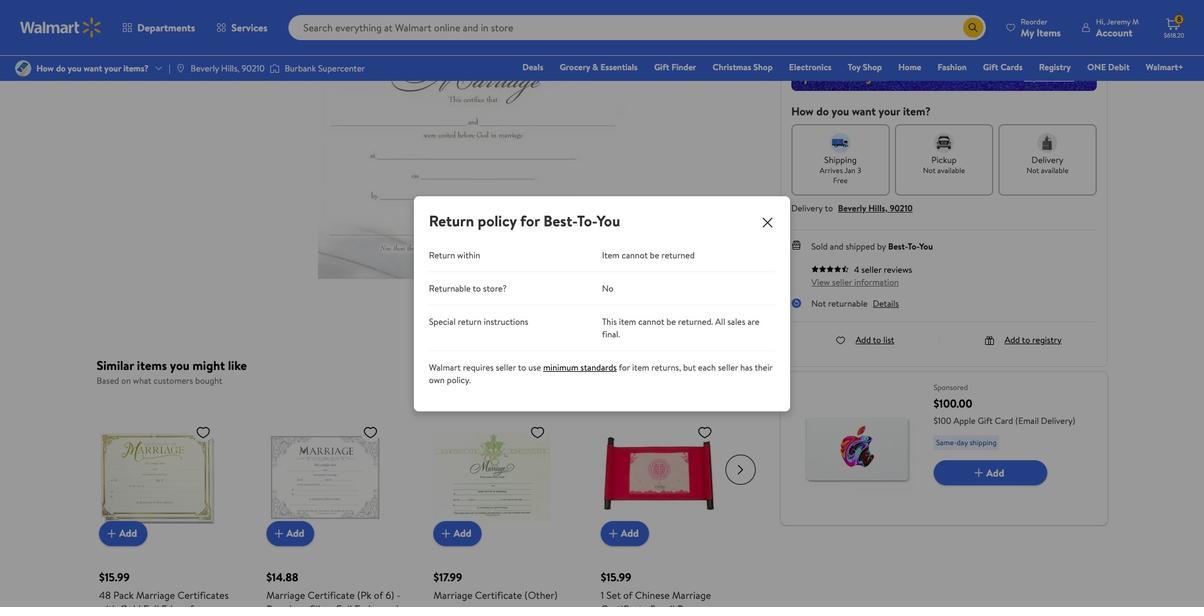 Task type: describe. For each thing, give the bounding box(es) containing it.
certificate for $17.99
[[475, 588, 522, 602]]

walmart+
[[1146, 61, 1183, 73]]

returned.
[[678, 315, 713, 328]]

set
[[606, 588, 621, 602]]

walmart+ link
[[1140, 60, 1189, 74]]

1 horizontal spatial best-
[[888, 240, 908, 253]]

gift for gift finder
[[654, 61, 669, 73]]

and
[[830, 240, 844, 253]]

marriage inside $14.88 marriage certificate (pk of 6) - premium, silver foil embosse
[[266, 588, 305, 602]]

add to favorites list, 1 set of chinese marriage certificate scroll paper decorative wedding scroll with bag image
[[697, 424, 712, 440]]

one debit
[[1087, 61, 1130, 73]]

gift for gift cards
[[983, 61, 998, 73]]

return for return within
[[429, 249, 455, 261]]

of inside $14.88 marriage certificate (pk of 6) - premium, silver foil embosse
[[374, 588, 383, 602]]

return
[[458, 315, 482, 328]]

same-
[[936, 437, 957, 448]]

details button
[[873, 297, 899, 310]]

toy shop
[[848, 61, 882, 73]]

Search search field
[[288, 15, 986, 40]]

marriage inside $15.99 48 pack marriage certificates with gold foil edges fo
[[136, 588, 175, 602]]

with
[[99, 602, 118, 607]]

similar
[[97, 357, 134, 374]]

special return instructions
[[429, 315, 528, 328]]

$618.20
[[1164, 31, 1184, 40]]

add to cart image for $15.99
[[606, 526, 621, 541]]

beverly hills, 90210 button
[[838, 202, 913, 214]]

item
[[602, 249, 620, 261]]

scroll
[[650, 602, 675, 607]]

6)
[[386, 588, 394, 602]]

-
[[397, 588, 401, 602]]

on
[[121, 374, 131, 387]]

(email
[[1015, 415, 1039, 427]]

1 horizontal spatial to-
[[908, 240, 919, 253]]

best- inside 'dialog'
[[543, 210, 577, 231]]

seller right 4
[[861, 263, 882, 276]]

add to list button
[[836, 334, 894, 346]]

day
[[957, 437, 968, 448]]

&
[[592, 61, 598, 73]]

might
[[193, 357, 225, 374]]

add to registry button
[[985, 334, 1062, 346]]

like
[[228, 357, 247, 374]]

to for cart
[[1017, 20, 1027, 34]]

(pk
[[357, 588, 371, 602]]

add to cart
[[997, 20, 1047, 34]]

4.5 stars out of 5, based on 4 seller reviews element
[[811, 265, 849, 273]]

has
[[740, 361, 753, 373]]

shipped
[[846, 240, 875, 253]]

seller down 4.5 stars out of 5, based on 4 seller reviews element
[[832, 276, 852, 288]]

seller inside for item returns, but each seller has their own policy.
[[718, 361, 738, 373]]

close dialog image
[[760, 215, 775, 230]]

grocery & essentials link
[[554, 60, 643, 74]]

christmas
[[713, 61, 751, 73]]

$15.99 for $15.99 1 set of chinese marriage certificate scroll pape
[[601, 569, 631, 585]]

one debit link
[[1082, 60, 1135, 74]]

home link
[[893, 60, 927, 74]]

gift cards link
[[977, 60, 1028, 74]]

add to favorites list, 48 pack marriage certificates with gold foil edges for wedding ceremony, official newly weds, expecting marriage proposals, blank wedding certificate (11 x 8.5 inches) image
[[196, 424, 211, 440]]

intent image for delivery image
[[1038, 133, 1058, 153]]

marriage certificate (pk of 6) - premium, silver foil embossed (other) image
[[266, 419, 383, 536]]

delivery to beverly hills, 90210
[[791, 202, 913, 214]]

walmart requires seller to use minimum standards
[[429, 361, 617, 373]]

add to favorites list, marriage certificate (other) image
[[530, 424, 545, 440]]

sold
[[811, 240, 828, 253]]

what
[[133, 374, 151, 387]]

based
[[97, 374, 119, 387]]

add button for $14.88
[[266, 521, 314, 546]]

how do you want your item?
[[791, 103, 931, 119]]

item for cannot
[[619, 315, 636, 328]]

0 vertical spatial be
[[650, 249, 659, 261]]

48 pack marriage certificates with gold foil edges for wedding ceremony, official newly weds, expecting marriage proposals, blank wedding certificate (11 x 8.5 inches) image
[[99, 419, 216, 536]]

add button for $15.99
[[601, 521, 649, 546]]

cards
[[1001, 61, 1023, 73]]

shop for toy shop
[[863, 61, 882, 73]]

to for store?
[[473, 282, 481, 294]]

to for registry
[[1022, 334, 1030, 346]]

bought
[[195, 374, 222, 387]]

$100.00
[[934, 396, 972, 411]]

return policy for best-to-you
[[429, 210, 620, 231]]

shipping arrives jan 3 free
[[820, 154, 861, 186]]

marriage certificate (other) image
[[434, 419, 550, 536]]

1 vertical spatial you
[[919, 240, 933, 253]]

$14.88 marriage certificate (pk of 6) - premium, silver foil embosse
[[266, 569, 401, 607]]

policy.
[[447, 373, 471, 386]]

sponsored
[[934, 382, 968, 393]]

delivery for not
[[1032, 154, 1064, 166]]

returnable
[[828, 297, 868, 310]]

return for return policy for best-to-you
[[429, 210, 474, 231]]

add to cart image for $14.88
[[271, 526, 286, 541]]

policy
[[478, 210, 517, 231]]

minimum standards link
[[543, 361, 617, 373]]

registry link
[[1033, 60, 1077, 74]]

arrives
[[820, 165, 843, 176]]

$15.99 for $15.99 48 pack marriage certificates with gold foil edges fo
[[99, 569, 130, 585]]

sponsored $100.00 $100 apple gift card (email delivery)
[[934, 382, 1075, 427]]

view seller information link
[[811, 276, 899, 288]]

to- inside "return policy for best-to-you" 'dialog'
[[577, 210, 597, 231]]

fashion link
[[932, 60, 972, 74]]

2 horizontal spatial add to cart image
[[971, 465, 986, 480]]

your
[[879, 103, 900, 119]]

not returnable details
[[811, 297, 899, 310]]

shop for christmas shop
[[753, 61, 773, 73]]

within
[[457, 249, 480, 261]]

gold
[[120, 602, 141, 607]]

$15.99 48 pack marriage certificates with gold foil edges fo
[[99, 569, 229, 607]]

fashion
[[938, 61, 967, 73]]

available for pickup
[[937, 165, 965, 176]]

certificates
[[177, 588, 229, 602]]

intent image for pickup image
[[934, 133, 954, 153]]

cannot inside this item cannot be returned. all sales are final.
[[638, 315, 664, 328]]

registry
[[1039, 61, 1071, 73]]

debit
[[1108, 61, 1130, 73]]

4
[[854, 263, 859, 276]]



Task type: vqa. For each thing, say whether or not it's contained in the screenshot.
gift
yes



Task type: locate. For each thing, give the bounding box(es) containing it.
all
[[715, 315, 725, 328]]

you inside similar items you might like based on what customers bought
[[170, 357, 190, 374]]

add to cart image
[[104, 526, 119, 541], [439, 526, 454, 541]]

item right the this
[[619, 315, 636, 328]]

0 vertical spatial return
[[429, 210, 474, 231]]

to left use
[[518, 361, 526, 373]]

item
[[619, 315, 636, 328], [632, 361, 649, 373]]

1 horizontal spatial you
[[832, 103, 849, 119]]

item for returns,
[[632, 361, 649, 373]]

delivery)
[[1041, 415, 1075, 427]]

1 vertical spatial return
[[429, 249, 455, 261]]

add to cart image
[[971, 465, 986, 480], [271, 526, 286, 541], [606, 526, 621, 541]]

foil right silver at the left
[[336, 602, 352, 607]]

available inside delivery not available
[[1041, 165, 1069, 176]]

christmas shop link
[[707, 60, 778, 74]]

0 vertical spatial you
[[832, 103, 849, 119]]

delivery not available
[[1027, 154, 1069, 176]]

2 add to cart image from the left
[[439, 526, 454, 541]]

0 horizontal spatial you
[[170, 357, 190, 374]]

add button down shipping
[[934, 460, 1047, 485]]

you up "item"
[[597, 210, 620, 231]]

you inside 'dialog'
[[597, 210, 620, 231]]

item inside this item cannot be returned. all sales are final.
[[619, 315, 636, 328]]

you for want
[[832, 103, 849, 119]]

certificate inside $17.99 marriage certificate (other)
[[475, 588, 522, 602]]

1 product group from the left
[[99, 394, 239, 607]]

add button up pack
[[99, 521, 147, 546]]

0 horizontal spatial delivery
[[791, 202, 823, 214]]

reviews
[[884, 263, 912, 276]]

0 vertical spatial delivery
[[1032, 154, 1064, 166]]

gift finder link
[[648, 60, 702, 74]]

seller left has
[[718, 361, 738, 373]]

1 vertical spatial to-
[[908, 240, 919, 253]]

of left 6)
[[374, 588, 383, 602]]

add to list
[[856, 334, 894, 346]]

0 horizontal spatial add to cart image
[[271, 526, 286, 541]]

delivery up sold
[[791, 202, 823, 214]]

silver
[[310, 602, 334, 607]]

2 of from the left
[[623, 588, 633, 602]]

3 marriage from the left
[[434, 588, 472, 602]]

product group containing $14.88
[[266, 394, 406, 607]]

1 horizontal spatial shop
[[863, 61, 882, 73]]

marriage inside $15.99 1 set of chinese marriage certificate scroll pape
[[672, 588, 711, 602]]

product group containing $17.99
[[434, 394, 573, 607]]

$15.99 inside $15.99 48 pack marriage certificates with gold foil edges fo
[[99, 569, 130, 585]]

48
[[99, 588, 111, 602]]

0 vertical spatial cannot
[[622, 249, 648, 261]]

foil inside $15.99 48 pack marriage certificates with gold foil edges fo
[[143, 602, 159, 607]]

not inside pickup not available
[[923, 165, 936, 176]]

for right 'standards'
[[619, 361, 630, 373]]

0 horizontal spatial be
[[650, 249, 659, 261]]

1 vertical spatial you
[[170, 357, 190, 374]]

shop inside toy shop link
[[863, 61, 882, 73]]

add
[[997, 20, 1015, 34], [856, 334, 871, 346], [1005, 334, 1020, 346], [986, 466, 1004, 480], [119, 526, 137, 540], [286, 526, 304, 540], [454, 526, 472, 540], [621, 526, 639, 540]]

item?
[[903, 103, 931, 119]]

you right by
[[919, 240, 933, 253]]

marriage right pack
[[136, 588, 175, 602]]

similar items you might like based on what customers bought
[[97, 357, 247, 387]]

of right 'set'
[[623, 588, 633, 602]]

to for beverly
[[825, 202, 833, 214]]

gift left card
[[978, 415, 993, 427]]

add button up $14.88
[[266, 521, 314, 546]]

1 vertical spatial be
[[667, 315, 676, 328]]

0 vertical spatial for
[[520, 210, 540, 231]]

2 return from the top
[[429, 249, 455, 261]]

0 vertical spatial best-
[[543, 210, 577, 231]]

gift left finder
[[654, 61, 669, 73]]

seller right requires
[[496, 361, 516, 373]]

$15.99 up pack
[[99, 569, 130, 585]]

1 horizontal spatial delivery
[[1032, 154, 1064, 166]]

1 horizontal spatial of
[[623, 588, 633, 602]]

certificate left scroll
[[601, 602, 648, 607]]

cannot right "item"
[[622, 249, 648, 261]]

to left store?
[[473, 282, 481, 294]]

1 horizontal spatial available
[[1041, 165, 1069, 176]]

0 horizontal spatial $15.99
[[99, 569, 130, 585]]

view
[[811, 276, 830, 288]]

0 horizontal spatial add to cart image
[[104, 526, 119, 541]]

walmart
[[429, 361, 461, 373]]

delivery inside delivery not available
[[1032, 154, 1064, 166]]

0 horizontal spatial best-
[[543, 210, 577, 231]]

be left returned
[[650, 249, 659, 261]]

2 available from the left
[[1041, 165, 1069, 176]]

available down intent image for delivery
[[1041, 165, 1069, 176]]

marriage inside $17.99 marriage certificate (other)
[[434, 588, 472, 602]]

but
[[683, 361, 696, 373]]

to for list
[[873, 334, 881, 346]]

shop right toy
[[863, 61, 882, 73]]

2 $15.99 from the left
[[601, 569, 631, 585]]

chinese
[[635, 588, 670, 602]]

want
[[852, 103, 876, 119]]

0 horizontal spatial available
[[937, 165, 965, 176]]

$15.99
[[99, 569, 130, 585], [601, 569, 631, 585]]

1 shop from the left
[[753, 61, 773, 73]]

1 horizontal spatial $15.99
[[601, 569, 631, 585]]

jan
[[844, 165, 855, 176]]

add inside button
[[997, 20, 1015, 34]]

to left list
[[873, 334, 881, 346]]

1 horizontal spatial you
[[919, 240, 933, 253]]

0 horizontal spatial not
[[811, 297, 826, 310]]

0 horizontal spatial shop
[[753, 61, 773, 73]]

their
[[755, 361, 773, 373]]

0 horizontal spatial of
[[374, 588, 383, 602]]

return left within
[[429, 249, 455, 261]]

0 horizontal spatial certificate
[[308, 588, 355, 602]]

by
[[877, 240, 886, 253]]

marriage right chinese
[[672, 588, 711, 602]]

certificate inside $14.88 marriage certificate (pk of 6) - premium, silver foil embosse
[[308, 588, 355, 602]]

sold and shipped by best-to-you
[[811, 240, 933, 253]]

apple
[[953, 415, 976, 427]]

you right "do"
[[832, 103, 849, 119]]

add to cart image down shipping
[[971, 465, 986, 480]]

not down intent image for delivery
[[1027, 165, 1039, 176]]

do
[[816, 103, 829, 119]]

1 set of chinese marriage certificate scroll paper decorative wedding scroll with bag image
[[601, 419, 717, 536]]

christmas shop
[[713, 61, 773, 73]]

view seller information
[[811, 276, 899, 288]]

$100 apple gift card (email delivery) image
[[791, 382, 924, 515]]

0 horizontal spatial you
[[597, 210, 620, 231]]

$15.99 inside $15.99 1 set of chinese marriage certificate scroll pape
[[601, 569, 631, 585]]

seller
[[861, 263, 882, 276], [832, 276, 852, 288], [496, 361, 516, 373], [718, 361, 738, 373]]

1 return from the top
[[429, 210, 474, 231]]

walmart image
[[20, 18, 102, 38]]

gift inside the sponsored $100.00 $100 apple gift card (email delivery)
[[978, 415, 993, 427]]

to left cart
[[1017, 20, 1027, 34]]

grocery & essentials
[[560, 61, 638, 73]]

no
[[602, 282, 614, 294]]

product group
[[99, 394, 239, 607], [266, 394, 406, 607], [434, 394, 573, 607], [601, 394, 740, 607]]

to left beverly
[[825, 202, 833, 214]]

to inside button
[[1017, 20, 1027, 34]]

registry
[[1032, 334, 1062, 346]]

add to cart image up 48
[[104, 526, 119, 541]]

grocery
[[560, 61, 590, 73]]

1 vertical spatial item
[[632, 361, 649, 373]]

8
[[1177, 14, 1181, 25]]

Walmart Site-Wide search field
[[288, 15, 986, 40]]

be inside this item cannot be returned. all sales are final.
[[667, 315, 676, 328]]

shop inside christmas shop link
[[753, 61, 773, 73]]

next slide for similar items you might like list image
[[725, 454, 756, 484]]

pickup not available
[[923, 154, 965, 176]]

$15.99 up 'set'
[[601, 569, 631, 585]]

$17.99
[[434, 569, 462, 585]]

standards
[[580, 361, 617, 373]]

for
[[520, 210, 540, 231], [619, 361, 630, 373]]

1 add to cart image from the left
[[104, 526, 119, 541]]

final.
[[602, 328, 620, 340]]

3 product group from the left
[[434, 394, 573, 607]]

pickup
[[931, 154, 957, 166]]

1 horizontal spatial add to cart image
[[439, 526, 454, 541]]

foil inside $14.88 marriage certificate (pk of 6) - premium, silver foil embosse
[[336, 602, 352, 607]]

2 shop from the left
[[863, 61, 882, 73]]

1 horizontal spatial be
[[667, 315, 676, 328]]

you
[[597, 210, 620, 231], [919, 240, 933, 253]]

1 vertical spatial delivery
[[791, 202, 823, 214]]

2 foil from the left
[[336, 602, 352, 607]]

0 vertical spatial to-
[[577, 210, 597, 231]]

marriage down the $17.99
[[434, 588, 472, 602]]

2 horizontal spatial certificate
[[601, 602, 648, 607]]

for right the policy
[[520, 210, 540, 231]]

2 product group from the left
[[266, 394, 406, 607]]

to left registry
[[1022, 334, 1030, 346]]

1 vertical spatial for
[[619, 361, 630, 373]]

certificate for $14.88
[[308, 588, 355, 602]]

add to cart image for 48 pack marriage certificates with gold foil edges for wedding ceremony, official newly weds, expecting marriage proposals, blank wedding certificate (11 x 8.5 inches) image on the bottom of page
[[104, 526, 119, 541]]

returns,
[[651, 361, 681, 373]]

delivery down intent image for delivery
[[1032, 154, 1064, 166]]

1 horizontal spatial not
[[923, 165, 936, 176]]

$100
[[934, 415, 951, 427]]

home
[[898, 61, 921, 73]]

foil right gold
[[143, 602, 159, 607]]

0 vertical spatial you
[[597, 210, 620, 231]]

shipping
[[824, 154, 857, 166]]

delivery
[[1032, 154, 1064, 166], [791, 202, 823, 214]]

1 vertical spatial cannot
[[638, 315, 664, 328]]

0 horizontal spatial to-
[[577, 210, 597, 231]]

0 horizontal spatial for
[[520, 210, 540, 231]]

certificate left (pk
[[308, 588, 355, 602]]

own
[[429, 373, 445, 386]]

not for delivery
[[1027, 165, 1039, 176]]

delivery for to
[[791, 202, 823, 214]]

you up customers
[[170, 357, 190, 374]]

electronics link
[[783, 60, 837, 74]]

cannot
[[622, 249, 648, 261], [638, 315, 664, 328]]

shop right christmas at right
[[753, 61, 773, 73]]

add to cart image up the $17.99
[[439, 526, 454, 541]]

for inside for item returns, but each seller has their own policy.
[[619, 361, 630, 373]]

(other)
[[524, 588, 558, 602]]

add to cart image up $14.88
[[271, 526, 286, 541]]

0 vertical spatial item
[[619, 315, 636, 328]]

not down intent image for pickup
[[923, 165, 936, 176]]

marriage down $14.88
[[266, 588, 305, 602]]

return up return within
[[429, 210, 474, 231]]

$15.99 1 set of chinese marriage certificate scroll pape
[[601, 569, 737, 607]]

1 of from the left
[[374, 588, 383, 602]]

gift cards
[[983, 61, 1023, 73]]

add to favorites list, marriage certificate (pk of 6) - premium, silver foil embossed (other) image
[[363, 424, 378, 440]]

shipping
[[970, 437, 997, 448]]

add button for $17.99
[[434, 521, 482, 546]]

deals link
[[517, 60, 549, 74]]

1
[[601, 588, 604, 602]]

0 horizontal spatial foil
[[143, 602, 159, 607]]

add button up the $17.99
[[434, 521, 482, 546]]

1 marriage from the left
[[136, 588, 175, 602]]

4 product group from the left
[[601, 394, 740, 607]]

1 available from the left
[[937, 165, 965, 176]]

be left "returned."
[[667, 315, 676, 328]]

1 foil from the left
[[143, 602, 159, 607]]

item left returns,
[[632, 361, 649, 373]]

1 horizontal spatial add to cart image
[[606, 526, 621, 541]]

details
[[873, 297, 899, 310]]

not down view
[[811, 297, 826, 310]]

1 horizontal spatial certificate
[[475, 588, 522, 602]]

certificate left (other)
[[475, 588, 522, 602]]

intent image for shipping image
[[830, 133, 851, 153]]

foil
[[143, 602, 159, 607], [336, 602, 352, 607]]

one
[[1087, 61, 1106, 73]]

up to sixty percent off deals. shop now. image
[[791, 63, 1097, 91]]

returnable to store?
[[429, 282, 507, 294]]

available for delivery
[[1041, 165, 1069, 176]]

not for pickup
[[923, 165, 936, 176]]

1 vertical spatial best-
[[888, 240, 908, 253]]

essentials
[[600, 61, 638, 73]]

beverly
[[838, 202, 866, 214]]

cannot right the this
[[638, 315, 664, 328]]

same-day shipping
[[936, 437, 997, 448]]

electronics
[[789, 61, 832, 73]]

item inside for item returns, but each seller has their own policy.
[[632, 361, 649, 373]]

available down intent image for pickup
[[937, 165, 965, 176]]

of inside $15.99 1 set of chinese marriage certificate scroll pape
[[623, 588, 633, 602]]

return policy for best-to-you dialog
[[414, 196, 790, 411]]

add to cart image for marriage certificate (other) image
[[439, 526, 454, 541]]

be
[[650, 249, 659, 261], [667, 315, 676, 328]]

cart
[[1029, 20, 1047, 34]]

toy shop link
[[842, 60, 888, 74]]

gift
[[654, 61, 669, 73], [983, 61, 998, 73], [978, 415, 993, 427]]

$14.88
[[266, 569, 298, 585]]

hills,
[[868, 202, 888, 214]]

gift left cards
[[983, 61, 998, 73]]

1 horizontal spatial foil
[[336, 602, 352, 607]]

2 marriage from the left
[[266, 588, 305, 602]]

1 $15.99 from the left
[[99, 569, 130, 585]]

pack
[[113, 588, 134, 602]]

4 marriage from the left
[[672, 588, 711, 602]]

add to cart image up 'set'
[[606, 526, 621, 541]]

certificate inside $15.99 1 set of chinese marriage certificate scroll pape
[[601, 602, 648, 607]]

how
[[791, 103, 814, 119]]

you for might
[[170, 357, 190, 374]]

requires
[[463, 361, 494, 373]]

not inside delivery not available
[[1027, 165, 1039, 176]]

available inside pickup not available
[[937, 165, 965, 176]]

2 horizontal spatial not
[[1027, 165, 1039, 176]]

1 horizontal spatial for
[[619, 361, 630, 373]]

certificate
[[308, 588, 355, 602], [475, 588, 522, 602], [601, 602, 648, 607]]

add button up 'set'
[[601, 521, 649, 546]]

deals
[[522, 61, 543, 73]]

return within
[[429, 249, 480, 261]]

special
[[429, 315, 456, 328]]



